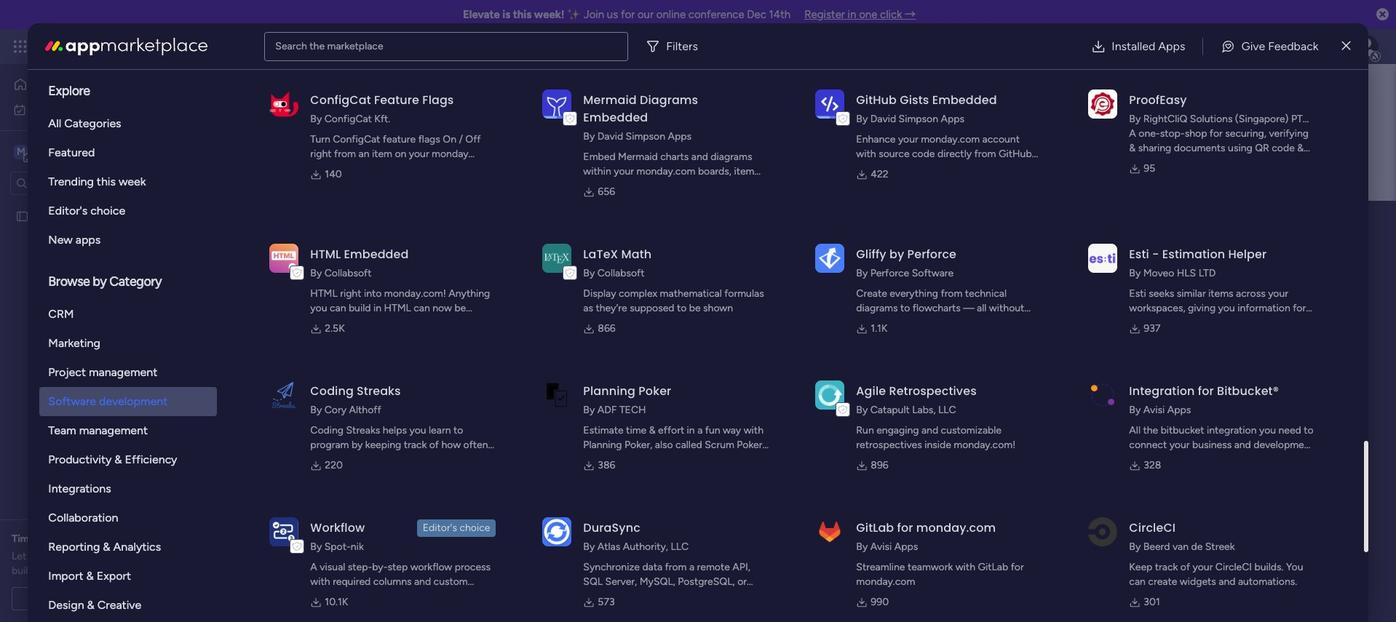 Task type: describe. For each thing, give the bounding box(es) containing it.
be inside the html right into monday.com! anything you can build in html can now be added to monday.com
[[455, 302, 466, 315]]

proofeasy
[[1130, 92, 1187, 108]]

your inside enhance your monday.com account with source code directly from github gists embedded!
[[898, 133, 919, 146]]

fun
[[705, 425, 721, 437]]

for inside streamline teamwork with gitlab for monday.com
[[1011, 561, 1024, 574]]

gitlab inside streamline teamwork with gitlab for monday.com
[[978, 561, 1009, 574]]

1 horizontal spatial main workspace
[[363, 206, 550, 239]]

embed mermaid charts and diagrams within your monday.com boards, item views, dashboards & workdocs.
[[584, 151, 755, 192]]

0 vertical spatial perforce
[[908, 246, 957, 263]]

1 vertical spatial dashboards
[[328, 328, 381, 341]]

code inside the a one-stop-shop for securing, verifying & sharing documents using qr code & blockchain technology
[[1272, 142, 1295, 154]]

& left 'sharing'
[[1130, 142, 1136, 154]]

integrations
[[48, 482, 111, 496]]

run engaging and customizable retrospectives inside monday.com!
[[857, 425, 1016, 451]]

apps inside integration for bitbucket® by avisi apps
[[1168, 404, 1192, 417]]

apps image
[[1237, 39, 1252, 54]]

or
[[738, 576, 747, 588]]

apps inside 'installed apps' button
[[1159, 39, 1186, 53]]

and inside keep track of your circleci builds. you can create widgets and automations.
[[1219, 576, 1236, 588]]

by right the browse
[[93, 274, 107, 290]]

a visual step-by-step workflow process with required columns and custom permissions in each step.
[[310, 561, 491, 603]]

join
[[584, 8, 605, 21]]

and right the boards
[[309, 328, 325, 341]]

your inside embed mermaid charts and diagrams within your monday.com boards, item views, dashboards & workdocs.
[[614, 165, 634, 178]]

workspaces,
[[1130, 302, 1186, 315]]

our inside time for an expert review let our experts review what you've built so far. free of charge
[[29, 551, 44, 563]]

design
[[48, 599, 84, 612]]

1 horizontal spatial our
[[638, 8, 654, 21]]

1 vertical spatial review
[[83, 551, 113, 563]]

schedule
[[48, 593, 90, 605]]

feedback
[[1269, 39, 1319, 53]]

0 vertical spatial monday
[[65, 38, 115, 55]]

main workspace inside the workspace selection element
[[33, 145, 119, 158]]

project management
[[48, 366, 157, 379]]

0 vertical spatial choice
[[90, 204, 125, 218]]

monday inside turn configcat feature flags on / off right from an item on your monday dashboard.
[[432, 148, 469, 160]]

—
[[964, 302, 975, 315]]

test link
[[253, 348, 974, 390]]

github inside github gists embedded by david simpson apps
[[857, 92, 897, 108]]

create everything from technical diagrams to flowcharts — all without ever leaving monday.com.
[[857, 288, 1025, 329]]

monday.com inside streamline teamwork with gitlab for monday.com
[[857, 576, 916, 588]]

bitbucket®
[[1217, 383, 1279, 400]]

0 vertical spatial data
[[643, 561, 663, 574]]

permissions
[[310, 591, 365, 603]]

see
[[255, 40, 272, 52]]

public board image inside test list box
[[15, 209, 29, 223]]

the for all
[[1144, 425, 1159, 437]]

simpson for diagrams
[[626, 130, 666, 143]]

with inside enhance your monday.com account with source code directly from github gists embedded!
[[857, 148, 877, 160]]

in inside the html right into monday.com! anything you can build in html can now be added to monday.com
[[373, 302, 382, 315]]

collaboration
[[48, 511, 118, 525]]

llc inside durasync by atlas authority, llc
[[671, 541, 689, 553]]

formulas
[[725, 288, 764, 300]]

help
[[1285, 586, 1311, 600]]

estimate
[[584, 425, 624, 437]]

recent boards
[[275, 294, 350, 307]]

2 horizontal spatial this
[[513, 8, 532, 21]]

search everything image
[[1273, 39, 1287, 54]]

off
[[466, 133, 481, 146]]

business
[[1193, 439, 1232, 451]]

time inside estimate time & effort in a fun way with planning poker, also called scrum poker by agile teams.
[[626, 425, 647, 437]]

efficiency
[[125, 453, 177, 467]]

help button
[[1273, 581, 1324, 605]]

your inside turn configcat feature flags on / off right from an item on your monday dashboard.
[[409, 148, 429, 160]]

anything
[[449, 288, 490, 300]]

1 horizontal spatial this
[[486, 328, 502, 341]]

explore
[[48, 83, 90, 99]]

new
[[48, 233, 73, 247]]

1 horizontal spatial can
[[414, 302, 430, 315]]

item inside turn configcat feature flags on / off right from an item on your monday dashboard.
[[372, 148, 392, 160]]

integration
[[1207, 425, 1257, 437]]

1 vertical spatial choice
[[460, 522, 490, 534]]

streaks for coding streaks helps you learn to program by keeping track of how often you are practicing coding.
[[346, 425, 380, 437]]

with inside estimate time & effort in a fun way with planning poker, also called scrum poker by agile teams.
[[744, 425, 764, 437]]

by inside integration for bitbucket® by avisi apps
[[1130, 404, 1141, 417]]

of inside keep track of your circleci builds. you can create widgets and automations.
[[1181, 561, 1191, 574]]

project
[[48, 366, 86, 379]]

by inside "planning poker by adf tech"
[[584, 404, 595, 417]]

1 horizontal spatial main
[[363, 206, 420, 239]]

a inside button
[[93, 593, 98, 605]]

1.1k
[[871, 323, 888, 335]]

home button
[[9, 73, 157, 96]]

visited
[[403, 328, 433, 341]]

by-
[[372, 561, 388, 574]]

can inside keep track of your circleci builds. you can create widgets and automations.
[[1130, 576, 1146, 588]]

called
[[676, 439, 703, 451]]

apps inside github gists embedded by david simpson apps
[[941, 113, 965, 125]]

a inside synchronize data from a remote api, sql server, mysql, postgresql, or mariadb data source.
[[690, 561, 695, 574]]

workspace image
[[14, 144, 28, 160]]

development inside all the bitbucket integration you need to connect your business and development teams.
[[1254, 439, 1314, 451]]

llc inside agile retrospectives by catapult labs, llc
[[939, 404, 957, 417]]

add workspace
[[362, 242, 435, 254]]

van
[[1173, 541, 1189, 553]]

builds.
[[1255, 561, 1284, 574]]

1 vertical spatial perforce
[[871, 267, 910, 280]]

in left one
[[848, 8, 857, 21]]

& inside estimate time & effort in a fun way with planning poker, also called scrum poker by agile teams.
[[649, 425, 656, 437]]

step.
[[402, 591, 425, 603]]

1 vertical spatial software
[[48, 395, 96, 409]]

kft.
[[375, 113, 390, 125]]

for inside time for an expert review let our experts review what you've built so far. free of charge
[[37, 533, 51, 545]]

by spot-nik
[[310, 541, 364, 553]]

widgets
[[1180, 576, 1217, 588]]

the for search
[[310, 40, 325, 52]]

apps
[[76, 233, 101, 247]]

to inside all the bitbucket integration you need to connect your business and development teams.
[[1304, 425, 1314, 437]]

386
[[598, 459, 616, 472]]

you inside esti seeks similar items across your workspaces, giving you information for task time estimation
[[1219, 302, 1236, 315]]

and inside all the bitbucket integration you need to connect your business and development teams.
[[1235, 439, 1252, 451]]

a inside estimate time & effort in a fun way with planning poker, also called scrum poker by agile teams.
[[698, 425, 703, 437]]

postgresql,
[[678, 576, 735, 588]]

agile retrospectives by catapult labs, llc
[[857, 383, 977, 417]]

public board image inside test link
[[275, 361, 291, 377]]

boards
[[275, 328, 306, 341]]

marketplace
[[327, 40, 383, 52]]

by inside configcat feature flags by configcat kft.
[[310, 113, 322, 125]]

expert
[[67, 533, 98, 545]]

0 horizontal spatial editor's
[[48, 204, 88, 218]]

pte
[[1292, 113, 1309, 125]]

members
[[368, 294, 416, 307]]

diagrams for gliffy by perforce
[[857, 302, 898, 315]]

your inside all the bitbucket integration you need to connect your business and development teams.
[[1170, 439, 1190, 451]]

collabsoft for math
[[598, 267, 645, 280]]

apps inside mermaid diagrams embedded by david simpson apps
[[668, 130, 692, 143]]

0 vertical spatial development
[[99, 395, 168, 409]]

productivity
[[48, 453, 112, 467]]

1 vertical spatial configcat
[[325, 113, 372, 125]]

management for team management
[[79, 424, 148, 438]]

by inside github gists embedded by david simpson apps
[[857, 113, 868, 125]]

by inside html embedded by collabsoft
[[310, 267, 322, 280]]

1 vertical spatial editor's choice
[[423, 522, 490, 534]]

0 vertical spatial management
[[147, 38, 226, 55]]

qr
[[1255, 142, 1270, 154]]

by inside gliffy by perforce by perforce software
[[890, 246, 905, 263]]

authority,
[[623, 541, 668, 553]]

you inside the html right into monday.com! anything you can build in html can now be added to monday.com
[[310, 302, 327, 315]]

avisi for integration
[[1144, 404, 1165, 417]]

reporting & analytics
[[48, 540, 161, 554]]

mariadb
[[584, 591, 622, 603]]

by left the spot-
[[310, 541, 322, 553]]

monday.com inside enhance your monday.com account with source code directly from github gists embedded!
[[921, 133, 980, 146]]

coding for coding streaks helps you learn to program by keeping track of how often you are practicing coding.
[[310, 425, 344, 437]]

marketing
[[48, 336, 100, 350]]

de
[[1192, 541, 1203, 553]]

david for mermaid diagrams embedded
[[598, 130, 623, 143]]

time inside esti seeks similar items across your workspaces, giving you information for task time estimation
[[1151, 317, 1171, 329]]

circleci inside keep track of your circleci builds. you can create widgets and automations.
[[1216, 561, 1253, 574]]

step
[[388, 561, 408, 574]]

across
[[1237, 288, 1266, 300]]

& inside embed mermaid charts and diagrams within your monday.com boards, item views, dashboards & workdocs.
[[670, 180, 676, 192]]

a for a visual step-by-step workflow process with required columns and custom permissions in each step.
[[310, 561, 317, 574]]

export
[[97, 569, 131, 583]]

all for all the bitbucket integration you need to connect your business and development teams.
[[1130, 425, 1141, 437]]

monday.com! inside the run engaging and customizable retrospectives inside monday.com!
[[954, 439, 1016, 451]]

in inside estimate time & effort in a fun way with planning poker, also called scrum poker by agile teams.
[[687, 425, 695, 437]]

account
[[983, 133, 1020, 146]]

from inside synchronize data from a remote api, sql server, mysql, postgresql, or mariadb data source.
[[665, 561, 687, 574]]

practicing
[[347, 454, 392, 466]]

embed
[[584, 151, 616, 163]]

learn
[[429, 425, 451, 437]]

supposed
[[630, 302, 675, 315]]

estimation
[[1174, 317, 1222, 329]]

in right recently
[[475, 328, 483, 341]]

agile inside agile retrospectives by catapult labs, llc
[[857, 383, 886, 400]]

& right 'free'
[[86, 569, 94, 583]]

planning inside "planning poker by adf tech"
[[584, 383, 636, 400]]

to inside create everything from technical diagrams to flowcharts — all without ever leaving monday.com.
[[901, 302, 910, 315]]

help image
[[1305, 39, 1319, 54]]

circleci by beerd van de streek
[[1130, 520, 1235, 553]]

analytics
[[113, 540, 161, 554]]

0 vertical spatial configcat
[[310, 92, 371, 108]]

0 vertical spatial review
[[100, 533, 132, 545]]

ltd inside proofeasy by rightcliq solutions (singapore) pte ltd
[[1130, 127, 1147, 140]]

m
[[17, 145, 25, 158]]

to inside coding streaks helps you learn to program by keeping track of how often you are practicing coding.
[[454, 425, 463, 437]]

reporting
[[48, 540, 100, 554]]

search the marketplace
[[276, 40, 383, 52]]

what
[[115, 551, 138, 563]]

and inside embed mermaid charts and diagrams within your monday.com boards, item views, dashboards & workdocs.
[[692, 151, 708, 163]]

monday.com inside 'gitlab for monday.com by avisi apps'
[[917, 520, 996, 537]]

planning inside estimate time & effort in a fun way with planning poker, also called scrum poker by agile teams.
[[584, 439, 622, 451]]

configcat inside turn configcat feature flags on / off right from an item on your monday dashboard.
[[333, 133, 380, 146]]

simpson for gists
[[899, 113, 939, 125]]

adf
[[598, 404, 617, 417]]

2.5k
[[325, 323, 345, 335]]

give feedback
[[1242, 39, 1319, 53]]

by inside gliffy by perforce by perforce software
[[857, 267, 868, 280]]

by inside proofeasy by rightcliq solutions (singapore) pte ltd
[[1130, 113, 1141, 125]]

filters
[[667, 39, 698, 53]]

from inside turn configcat feature flags on / off right from an item on your monday dashboard.
[[334, 148, 356, 160]]

gitlab inside 'gitlab for monday.com by avisi apps'
[[857, 520, 894, 537]]

meeting
[[100, 593, 138, 605]]

mermaid inside mermaid diagrams embedded by david simpson apps
[[584, 92, 637, 108]]

all the bitbucket integration you need to connect your business and development teams.
[[1130, 425, 1314, 466]]

rightcliq
[[1144, 113, 1188, 125]]

for inside the a one-stop-shop for securing, verifying & sharing documents using qr code & blockchain technology
[[1210, 127, 1223, 140]]

trending
[[48, 175, 94, 189]]

connect
[[1130, 439, 1167, 451]]



Task type: locate. For each thing, give the bounding box(es) containing it.
track up create
[[1155, 561, 1178, 574]]

main workspace
[[33, 145, 119, 158], [363, 206, 550, 239]]

code down the verifying
[[1272, 142, 1295, 154]]

by left the adf
[[584, 404, 595, 417]]

2 collabsoft from the left
[[598, 267, 645, 280]]

0 horizontal spatial choice
[[90, 204, 125, 218]]

review up what
[[100, 533, 132, 545]]

html up boards and dashboards you visited recently in this workspace
[[384, 302, 411, 315]]

program
[[310, 439, 349, 451]]

0 horizontal spatial test
[[34, 210, 53, 222]]

& left what
[[103, 540, 110, 554]]

embedded for gists
[[933, 92, 997, 108]]

by up streamline
[[857, 541, 868, 553]]

apps
[[1159, 39, 1186, 53], [941, 113, 965, 125], [668, 130, 692, 143], [1168, 404, 1192, 417], [895, 541, 918, 553]]

online
[[657, 8, 686, 21]]

coding
[[310, 383, 354, 400], [310, 425, 344, 437]]

collabsoft inside html embedded by collabsoft
[[325, 267, 372, 280]]

0 vertical spatial avisi
[[1144, 404, 1165, 417]]

1 horizontal spatial collabsoft
[[598, 267, 645, 280]]

Main workspace field
[[360, 206, 1338, 239]]

with down visual
[[310, 576, 330, 588]]

embedded inside mermaid diagrams embedded by david simpson apps
[[584, 109, 648, 126]]

1 horizontal spatial test
[[299, 362, 318, 375]]

circleci down streek
[[1216, 561, 1253, 574]]

by left moveo
[[1130, 267, 1141, 280]]

1 horizontal spatial development
[[1254, 439, 1314, 451]]

keep
[[1130, 561, 1153, 574]]

workflow
[[310, 520, 365, 537]]

0 horizontal spatial our
[[29, 551, 44, 563]]

david inside github gists embedded by david simpson apps
[[871, 113, 896, 125]]

2 be from the left
[[689, 302, 701, 315]]

david for github gists embedded
[[871, 113, 896, 125]]

0 horizontal spatial simpson
[[626, 130, 666, 143]]

2 coding from the top
[[310, 425, 344, 437]]

diagrams for mermaid diagrams embedded
[[711, 151, 753, 163]]

estimate time & effort in a fun way with planning poker, also called scrum poker by agile teams.
[[584, 425, 764, 466]]

html for embedded
[[310, 246, 341, 263]]

coding up program
[[310, 425, 344, 437]]

data down 'server,' at the bottom of the page
[[624, 591, 644, 603]]

now
[[433, 302, 452, 315]]

esti left -
[[1130, 246, 1150, 263]]

gitlab for monday.com by avisi apps
[[857, 520, 996, 553]]

1 horizontal spatial be
[[689, 302, 701, 315]]

apps up the directly
[[941, 113, 965, 125]]

your up widgets
[[1193, 561, 1213, 574]]

dashboards inside embed mermaid charts and diagrams within your monday.com boards, item views, dashboards & workdocs.
[[614, 180, 667, 192]]

right inside the html right into monday.com! anything you can build in html can now be added to monday.com
[[340, 288, 362, 300]]

for inside integration for bitbucket® by avisi apps
[[1198, 383, 1214, 400]]

a left fun
[[698, 425, 703, 437]]

work for my
[[49, 103, 71, 115]]

editor's up the workflow at the bottom left of the page
[[423, 522, 457, 534]]

by inside 'gitlab for monday.com by avisi apps'
[[857, 541, 868, 553]]

development down project management
[[99, 395, 168, 409]]

for
[[621, 8, 635, 21], [1210, 127, 1223, 140], [1293, 302, 1306, 315], [1198, 383, 1214, 400], [898, 520, 914, 537], [37, 533, 51, 545], [1011, 561, 1024, 574]]

esti inside esti - estimation helper by moveo hls ltd
[[1130, 246, 1150, 263]]

inbox image
[[1173, 39, 1188, 54]]

from down account
[[975, 148, 996, 160]]

workspace selection element
[[14, 143, 122, 162]]

elevate
[[463, 8, 500, 21]]

with inside the a visual step-by-step workflow process with required columns and custom permissions in each step.
[[310, 576, 330, 588]]

collabsoft inside latex math by collabsoft
[[598, 267, 645, 280]]

item left on
[[372, 148, 392, 160]]

process
[[455, 561, 491, 574]]

configcat left kft.
[[325, 113, 372, 125]]

from up dashboard.
[[334, 148, 356, 160]]

durasync by atlas authority, llc
[[584, 520, 689, 553]]

Search in workspace field
[[31, 175, 122, 192]]

brad klo image
[[1356, 35, 1379, 58]]

mermaid left charts
[[618, 151, 658, 163]]

coding.
[[395, 454, 429, 466]]

retrospectives
[[889, 383, 977, 400]]

coding inside coding streaks by cory althoff
[[310, 383, 354, 400]]

from up mysql,
[[665, 561, 687, 574]]

right down turn
[[310, 148, 332, 160]]

avisi inside 'gitlab for monday.com by avisi apps'
[[871, 541, 892, 553]]

software up everything
[[912, 267, 954, 280]]

invite members image
[[1205, 39, 1220, 54]]

agile down estimate
[[597, 454, 620, 466]]

software inside gliffy by perforce by perforce software
[[912, 267, 954, 280]]

technical
[[965, 288, 1007, 300]]

verifying
[[1270, 127, 1309, 140]]

our left 'online'
[[638, 8, 654, 21]]

from up flowcharts on the right of the page
[[941, 288, 963, 300]]

recently
[[435, 328, 473, 341]]

flags
[[423, 92, 454, 108]]

1 horizontal spatial embedded
[[584, 109, 648, 126]]

code inside enhance your monday.com account with source code directly from github gists embedded!
[[912, 148, 935, 160]]

1 horizontal spatial avisi
[[1144, 404, 1165, 417]]

leaving
[[879, 317, 911, 329]]

by up the recent boards
[[310, 267, 322, 280]]

2 vertical spatial html
[[384, 302, 411, 315]]

0 vertical spatial poker
[[639, 383, 672, 400]]

you left are
[[310, 454, 327, 466]]

monday.com inside embed mermaid charts and diagrams within your monday.com boards, item views, dashboards & workdocs.
[[637, 165, 696, 178]]

& left "workdocs."
[[670, 180, 676, 192]]

0 horizontal spatial avisi
[[871, 541, 892, 553]]

1 vertical spatial html
[[310, 288, 338, 300]]

1 vertical spatial mermaid
[[618, 151, 658, 163]]

source.
[[647, 591, 680, 603]]

dashboards down "build"
[[328, 328, 381, 341]]

by up practicing
[[352, 439, 363, 451]]

boards
[[315, 294, 350, 307]]

register in one click → link
[[805, 8, 916, 21]]

apps right the notifications icon
[[1159, 39, 1186, 53]]

2 planning from the top
[[584, 439, 622, 451]]

1 horizontal spatial choice
[[460, 522, 490, 534]]

0 vertical spatial all
[[48, 117, 61, 130]]

work down explore
[[49, 103, 71, 115]]

coding for coding streaks by cory althoff
[[310, 383, 354, 400]]

and down the workflow at the bottom left of the page
[[414, 576, 431, 588]]

enhance your monday.com account with source code directly from github gists embedded!
[[857, 133, 1032, 175]]

0 horizontal spatial a
[[310, 561, 317, 574]]

0 horizontal spatial be
[[455, 302, 466, 315]]

labs,
[[913, 404, 936, 417]]

views,
[[584, 180, 612, 192]]

apps up bitbucket
[[1168, 404, 1192, 417]]

embedded for diagrams
[[584, 109, 648, 126]]

simpson up source
[[899, 113, 939, 125]]

all inside all the bitbucket integration you need to connect your business and development teams.
[[1130, 425, 1141, 437]]

1 horizontal spatial agile
[[857, 383, 886, 400]]

keeping
[[365, 439, 401, 451]]

1 horizontal spatial of
[[429, 439, 439, 451]]

1 horizontal spatial software
[[912, 267, 954, 280]]

dapulse x slim image
[[1342, 38, 1351, 55]]

1 esti from the top
[[1130, 246, 1150, 263]]

can up added
[[330, 302, 346, 315]]

a for a one-stop-shop for securing, verifying & sharing documents using qr code & blockchain technology
[[1130, 127, 1137, 140]]

to inside the html right into monday.com! anything you can build in html can now be added to monday.com
[[342, 317, 351, 329]]

0 vertical spatial editor's
[[48, 204, 88, 218]]

for inside 'gitlab for monday.com by avisi apps'
[[898, 520, 914, 537]]

2 esti from the top
[[1130, 288, 1147, 300]]

1 horizontal spatial dashboards
[[614, 180, 667, 192]]

0 horizontal spatial code
[[912, 148, 935, 160]]

1 vertical spatial this
[[97, 175, 116, 189]]

0 vertical spatial html
[[310, 246, 341, 263]]

monday.com inside the html right into monday.com! anything you can build in html can now be added to monday.com
[[354, 317, 413, 329]]

as
[[584, 302, 593, 315]]

0 horizontal spatial monday
[[65, 38, 115, 55]]

trending this week
[[48, 175, 146, 189]]

1 vertical spatial data
[[624, 591, 644, 603]]

a up postgresql,
[[690, 561, 695, 574]]

1 vertical spatial the
[[1144, 425, 1159, 437]]

0 vertical spatial ltd
[[1130, 127, 1147, 140]]

0 horizontal spatial software
[[48, 395, 96, 409]]

0 horizontal spatial the
[[310, 40, 325, 52]]

1 vertical spatial simpson
[[626, 130, 666, 143]]

by down "latex"
[[584, 267, 595, 280]]

1 vertical spatial gists
[[857, 162, 880, 175]]

a inside the a one-stop-shop for securing, verifying & sharing documents using qr code & blockchain technology
[[1130, 127, 1137, 140]]

1 horizontal spatial david
[[871, 113, 896, 125]]

0 horizontal spatial development
[[99, 395, 168, 409]]

ltd
[[1130, 127, 1147, 140], [1199, 267, 1216, 280]]

diagrams inside embed mermaid charts and diagrams within your monday.com boards, item views, dashboards & workdocs.
[[711, 151, 753, 163]]

ever
[[857, 317, 876, 329]]

all for all categories
[[48, 117, 61, 130]]

by up enhance
[[857, 113, 868, 125]]

editor's choice
[[48, 204, 125, 218], [423, 522, 490, 534]]

test list box
[[0, 201, 186, 425]]

collabsoft for embedded
[[325, 267, 372, 280]]

esti for seeks
[[1130, 288, 1147, 300]]

& right design
[[87, 599, 95, 612]]

poker inside estimate time & effort in a fun way with planning poker, also called scrum poker by agile teams.
[[737, 439, 763, 451]]

1 collabsoft from the left
[[325, 267, 372, 280]]

avisi for gitlab
[[871, 541, 892, 553]]

1 horizontal spatial a
[[690, 561, 695, 574]]

workdocs.
[[679, 180, 725, 192]]

and up "inside"
[[922, 425, 939, 437]]

by inside estimate time & effort in a fun way with planning poker, also called scrum poker by agile teams.
[[584, 454, 595, 466]]

1 vertical spatial editor's
[[423, 522, 457, 534]]

0 horizontal spatial monday.com!
[[384, 288, 446, 300]]

an inside turn configcat feature flags on / off right from an item on your monday dashboard.
[[359, 148, 370, 160]]

0 horizontal spatial david
[[598, 130, 623, 143]]

1 vertical spatial monday
[[432, 148, 469, 160]]

with inside streamline teamwork with gitlab for monday.com
[[956, 561, 976, 574]]

editor's
[[48, 204, 88, 218], [423, 522, 457, 534]]

1 vertical spatial a
[[310, 561, 317, 574]]

this left 'week'
[[97, 175, 116, 189]]

and inside the run engaging and customizable retrospectives inside monday.com!
[[922, 425, 939, 437]]

gists down source
[[857, 162, 880, 175]]

by up embed
[[584, 130, 595, 143]]

with right teamwork
[[956, 561, 976, 574]]

1 horizontal spatial an
[[359, 148, 370, 160]]

all up connect
[[1130, 425, 1141, 437]]

& down the verifying
[[1298, 142, 1304, 154]]

app logo image
[[270, 89, 299, 119], [543, 89, 572, 119], [816, 89, 845, 119], [1089, 89, 1118, 119], [270, 244, 299, 273], [543, 244, 572, 273], [816, 244, 845, 273], [1089, 244, 1118, 273], [270, 381, 299, 410], [543, 381, 572, 410], [816, 381, 845, 410], [1089, 381, 1118, 410], [270, 518, 299, 547], [543, 518, 572, 547], [1089, 518, 1118, 547], [816, 518, 845, 547]]

avisi inside integration for bitbucket® by avisi apps
[[1144, 404, 1165, 417]]

your down bitbucket
[[1170, 439, 1190, 451]]

simpson inside mermaid diagrams embedded by david simpson apps
[[626, 130, 666, 143]]

you left need
[[1260, 425, 1277, 437]]

browse by category
[[48, 274, 162, 290]]

monday.com down members
[[354, 317, 413, 329]]

0 horizontal spatial circleci
[[1130, 520, 1176, 537]]

display
[[584, 288, 616, 300]]

0 horizontal spatial item
[[372, 148, 392, 160]]

1 horizontal spatial poker
[[737, 439, 763, 451]]

david inside mermaid diagrams embedded by david simpson apps
[[598, 130, 623, 143]]

built
[[12, 565, 32, 577]]

your inside keep track of your circleci builds. you can create widgets and automations.
[[1193, 561, 1213, 574]]

gists inside enhance your monday.com account with source code directly from github gists embedded!
[[857, 162, 880, 175]]

by inside esti - estimation helper by moveo hls ltd
[[1130, 267, 1141, 280]]

create
[[857, 288, 888, 300]]

time up poker, on the bottom left of the page
[[626, 425, 647, 437]]

0 horizontal spatial time
[[626, 425, 647, 437]]

monday.com
[[921, 133, 980, 146], [637, 165, 696, 178], [354, 317, 413, 329], [917, 520, 996, 537], [857, 576, 916, 588]]

far.
[[47, 565, 62, 577]]

0 vertical spatial simpson
[[899, 113, 939, 125]]

poker up tech in the left bottom of the page
[[639, 383, 672, 400]]

esti for -
[[1130, 246, 1150, 263]]

esti left seeks
[[1130, 288, 1147, 300]]

1 be from the left
[[455, 302, 466, 315]]

item right the boards,
[[734, 165, 755, 178]]

synchronize
[[584, 561, 640, 574]]

1 vertical spatial esti
[[1130, 288, 1147, 300]]

1 horizontal spatial editor's choice
[[423, 522, 490, 534]]

to down "build"
[[342, 317, 351, 329]]

diagrams
[[640, 92, 698, 108]]

main up add workspace at the top left
[[363, 206, 420, 239]]

0 horizontal spatial dashboards
[[328, 328, 381, 341]]

all
[[48, 117, 61, 130], [1130, 425, 1141, 437]]

you down "items"
[[1219, 302, 1236, 315]]

circleci
[[1130, 520, 1176, 537], [1216, 561, 1253, 574]]

ltd up 'sharing'
[[1130, 127, 1147, 140]]

0 horizontal spatial can
[[330, 302, 346, 315]]

agile up catapult
[[857, 383, 886, 400]]

by inside mermaid diagrams embedded by david simpson apps
[[584, 130, 595, 143]]

category
[[109, 274, 162, 290]]

right
[[310, 148, 332, 160], [340, 288, 362, 300]]

helps
[[383, 425, 407, 437]]

of inside time for an expert review let our experts review what you've built so far. free of charge
[[87, 565, 97, 577]]

track up coding.
[[404, 439, 427, 451]]

by
[[310, 113, 322, 125], [857, 113, 868, 125], [1130, 113, 1141, 125], [584, 130, 595, 143], [310, 267, 322, 280], [584, 267, 595, 280], [857, 267, 868, 280], [1130, 267, 1141, 280], [310, 404, 322, 417], [584, 404, 595, 417], [857, 404, 868, 417], [1130, 404, 1141, 417], [310, 541, 322, 553], [584, 541, 595, 553], [857, 541, 868, 553], [1130, 541, 1141, 553]]

avisi up streamline
[[871, 541, 892, 553]]

option
[[0, 203, 186, 206]]

choice
[[90, 204, 125, 218], [460, 522, 490, 534]]

by inside latex math by collabsoft
[[584, 267, 595, 280]]

public board image
[[15, 209, 29, 223], [275, 361, 291, 377]]

management for project management
[[89, 366, 157, 379]]

planning down estimate
[[584, 439, 622, 451]]

see plans
[[255, 40, 299, 52]]

installed apps
[[1112, 39, 1186, 53]]

poker inside "planning poker by adf tech"
[[639, 383, 672, 400]]

diagrams inside create everything from technical diagrams to flowcharts — all without ever leaving monday.com.
[[857, 302, 898, 315]]

and inside the a visual step-by-step workflow process with required columns and custom permissions in each step.
[[414, 576, 431, 588]]

2 horizontal spatial can
[[1130, 576, 1146, 588]]

planning poker by adf tech
[[584, 383, 672, 417]]

notifications image
[[1141, 39, 1156, 54]]

data up mysql,
[[643, 561, 663, 574]]

import
[[48, 569, 83, 583]]

0 horizontal spatial editor's choice
[[48, 204, 125, 218]]

apps marketplace image
[[45, 38, 208, 55]]

embedded
[[933, 92, 997, 108], [584, 109, 648, 126], [344, 246, 409, 263]]

0 vertical spatial diagrams
[[711, 151, 753, 163]]

to right need
[[1304, 425, 1314, 437]]

gitlab right teamwork
[[978, 561, 1009, 574]]

1 vertical spatial coding
[[310, 425, 344, 437]]

0 horizontal spatial main
[[33, 145, 59, 158]]

you left learn
[[410, 425, 426, 437]]

0 horizontal spatial gists
[[857, 162, 880, 175]]

1 horizontal spatial monday.com!
[[954, 439, 1016, 451]]

embedded up account
[[933, 92, 997, 108]]

140
[[325, 168, 342, 181]]

be down anything
[[455, 302, 466, 315]]

0 horizontal spatial agile
[[597, 454, 620, 466]]

right inside turn configcat feature flags on / off right from an item on your monday dashboard.
[[310, 148, 332, 160]]

by inside coding streaks helps you learn to program by keeping track of how often you are practicing coding.
[[352, 439, 363, 451]]

my work button
[[9, 98, 157, 121]]

embedded up into
[[344, 246, 409, 263]]

0 vertical spatial main
[[33, 145, 59, 158]]

boards and dashboards you visited recently in this workspace
[[275, 328, 554, 341]]

track inside keep track of your circleci builds. you can create widgets and automations.
[[1155, 561, 1178, 574]]

your inside esti seeks similar items across your workspaces, giving you information for task time estimation
[[1269, 288, 1289, 300]]

you left visited
[[383, 328, 400, 341]]

proofeasy by rightcliq solutions (singapore) pte ltd
[[1130, 92, 1309, 140]]

a left one-
[[1130, 127, 1137, 140]]

the inside all the bitbucket integration you need to connect your business and development teams.
[[1144, 425, 1159, 437]]

agile inside estimate time & effort in a fun way with planning poker, also called scrum poker by agile teams.
[[597, 454, 620, 466]]

diagrams up the boards,
[[711, 151, 753, 163]]

by inside circleci by beerd van de streek
[[1130, 541, 1141, 553]]

html inside html embedded by collabsoft
[[310, 246, 341, 263]]

featured
[[48, 146, 95, 159]]

work for monday
[[118, 38, 144, 55]]

monday.com! inside the html right into monday.com! anything you can build in html can now be added to monday.com
[[384, 288, 446, 300]]

-
[[1153, 246, 1160, 263]]

0 horizontal spatial gitlab
[[857, 520, 894, 537]]

gists inside github gists embedded by david simpson apps
[[900, 92, 929, 108]]

an
[[359, 148, 370, 160], [53, 533, 65, 545]]

flowcharts
[[913, 302, 961, 315]]

by down gliffy
[[857, 267, 868, 280]]

to up how
[[454, 425, 463, 437]]

1 vertical spatial agile
[[597, 454, 620, 466]]

0 vertical spatial the
[[310, 40, 325, 52]]

1 planning from the top
[[584, 383, 636, 400]]

streaks for coding streaks by cory althoff
[[357, 383, 401, 400]]

0 horizontal spatial main workspace
[[33, 145, 119, 158]]

0 vertical spatial an
[[359, 148, 370, 160]]

public board image down the boards
[[275, 361, 291, 377]]

and down 'integration' at the bottom right of the page
[[1235, 439, 1252, 451]]

0 vertical spatial llc
[[939, 404, 957, 417]]

item inside embed mermaid charts and diagrams within your monday.com boards, item views, dashboards & workdocs.
[[734, 165, 755, 178]]

feature
[[374, 92, 419, 108]]

by inside coding streaks by cory althoff
[[310, 404, 322, 417]]

a
[[698, 425, 703, 437], [690, 561, 695, 574], [93, 593, 98, 605]]

home
[[33, 78, 61, 90]]

editor's choice up apps
[[48, 204, 125, 218]]

see plans button
[[235, 36, 305, 58]]

2 horizontal spatial of
[[1181, 561, 1191, 574]]

0 vertical spatial our
[[638, 8, 654, 21]]

planning
[[584, 383, 636, 400], [584, 439, 622, 451]]

all categories
[[48, 117, 121, 130]]

from
[[334, 148, 356, 160], [975, 148, 996, 160], [941, 288, 963, 300], [665, 561, 687, 574]]

simpson inside github gists embedded by david simpson apps
[[899, 113, 939, 125]]

monday.com! up now at the left of the page
[[384, 288, 446, 300]]

create
[[1149, 576, 1178, 588]]

github inside enhance your monday.com account with source code directly from github gists embedded!
[[999, 148, 1032, 160]]

with right way
[[744, 425, 764, 437]]

1 horizontal spatial simpson
[[899, 113, 939, 125]]

2 horizontal spatial a
[[698, 425, 703, 437]]

click
[[880, 8, 903, 21]]

avisi down "integration"
[[1144, 404, 1165, 417]]

1 horizontal spatial public board image
[[275, 361, 291, 377]]

choice down trending this week
[[90, 204, 125, 218]]

server,
[[606, 576, 637, 588]]

0 vertical spatial work
[[118, 38, 144, 55]]

in
[[848, 8, 857, 21], [373, 302, 382, 315], [475, 328, 483, 341], [687, 425, 695, 437], [367, 591, 375, 603]]

david up embed
[[598, 130, 623, 143]]

0 horizontal spatial embedded
[[344, 246, 409, 263]]

of inside coding streaks helps you learn to program by keeping track of how often you are practicing coding.
[[429, 439, 439, 451]]

from inside enhance your monday.com account with source code directly from github gists embedded!
[[975, 148, 996, 160]]

html for right
[[310, 288, 338, 300]]

0 vertical spatial test
[[34, 210, 53, 222]]

1 vertical spatial diagrams
[[857, 302, 898, 315]]

301
[[1144, 596, 1161, 609]]

to down mathematical
[[677, 302, 687, 315]]

1 coding from the top
[[310, 383, 354, 400]]

in up called
[[687, 425, 695, 437]]

be inside display complex mathematical formulas as they're supposed to be shown
[[689, 302, 701, 315]]

installed
[[1112, 39, 1156, 53]]

week!
[[534, 8, 565, 21]]

& left efficiency
[[115, 453, 122, 467]]

ltd right hls
[[1199, 267, 1216, 280]]

by down "integration"
[[1130, 404, 1141, 417]]

html left add
[[310, 246, 341, 263]]

1 horizontal spatial editor's
[[423, 522, 457, 534]]

embedded inside html embedded by collabsoft
[[344, 246, 409, 263]]

all down my work
[[48, 117, 61, 130]]

automations.
[[1239, 576, 1298, 588]]

by inside agile retrospectives by catapult labs, llc
[[857, 404, 868, 417]]

work inside button
[[49, 103, 71, 115]]

0 vertical spatial this
[[513, 8, 532, 21]]

1 horizontal spatial right
[[340, 288, 362, 300]]

test inside test link
[[299, 362, 318, 375]]

apps inside 'gitlab for monday.com by avisi apps'
[[895, 541, 918, 553]]

althoff
[[349, 404, 381, 417]]

circleci inside circleci by beerd van de streek
[[1130, 520, 1176, 537]]

in inside the a visual step-by-step workflow process with required columns and custom permissions in each step.
[[367, 591, 375, 603]]

configcat down kft.
[[333, 133, 380, 146]]

select product image
[[13, 39, 28, 54]]

time
[[12, 533, 35, 545]]

0 vertical spatial streaks
[[357, 383, 401, 400]]

by left cory
[[310, 404, 322, 417]]

test inside test list box
[[34, 210, 53, 222]]

1 vertical spatial github
[[999, 148, 1032, 160]]

complex
[[619, 288, 658, 300]]

you inside all the bitbucket integration you need to connect your business and development teams.
[[1260, 425, 1277, 437]]

1 horizontal spatial gists
[[900, 92, 929, 108]]

1 horizontal spatial llc
[[939, 404, 957, 417]]

1 vertical spatial monday.com!
[[954, 439, 1016, 451]]

software down 'project'
[[48, 395, 96, 409]]

are
[[330, 454, 344, 466]]

0 vertical spatial mermaid
[[584, 92, 637, 108]]

0 vertical spatial monday.com!
[[384, 288, 446, 300]]

0 horizontal spatial github
[[857, 92, 897, 108]]

0 horizontal spatial this
[[97, 175, 116, 189]]

2 vertical spatial a
[[93, 593, 98, 605]]

1 vertical spatial poker
[[737, 439, 763, 451]]

dashboard.
[[310, 162, 361, 175]]

week
[[119, 175, 146, 189]]

an inside time for an expert review let our experts review what you've built so far. free of charge
[[53, 533, 65, 545]]

1 horizontal spatial work
[[118, 38, 144, 55]]

main inside the workspace selection element
[[33, 145, 59, 158]]

streamline teamwork with gitlab for monday.com
[[857, 561, 1024, 588]]

circleci up beerd
[[1130, 520, 1176, 537]]

with down enhance
[[857, 148, 877, 160]]



Task type: vqa. For each thing, say whether or not it's contained in the screenshot.


